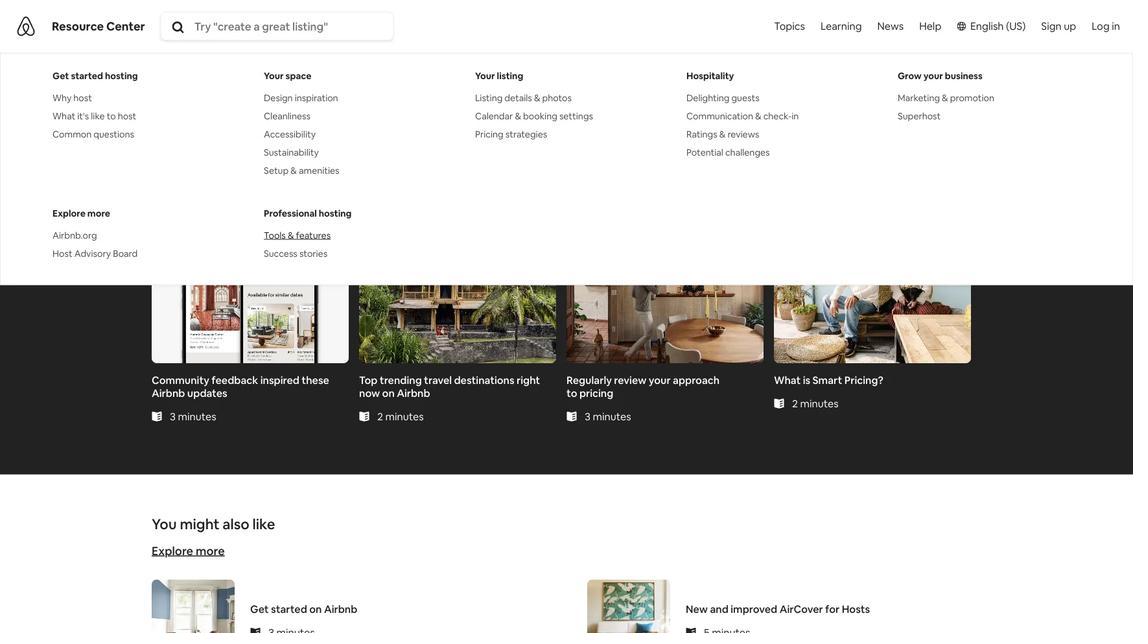 Task type: locate. For each thing, give the bounding box(es) containing it.
details
[[505, 92, 532, 103]]

in right log
[[1113, 19, 1121, 33]]

0 horizontal spatial explore more
[[53, 207, 110, 219]]

cleanliness
[[264, 110, 311, 122]]

explore up airbnb.org
[[53, 207, 86, 219]]

& for setup & amenities
[[291, 164, 297, 176]]

1 horizontal spatial get
[[250, 603, 269, 616]]

two people sit on a balcony bench just outside large open windows near potted trees, a table, and a spiral staircase. image
[[775, 215, 972, 363], [775, 215, 972, 363]]

marketing
[[898, 92, 941, 103]]

& right setup on the left of page
[[291, 164, 297, 176]]

0 vertical spatial more
[[87, 207, 110, 219]]

0 horizontal spatial 3 minutes
[[170, 409, 216, 423]]

minutes down "to pricing"
[[593, 409, 632, 423]]

2 down now
[[378, 409, 383, 423]]

explore more link up airbnb.org link
[[53, 207, 243, 220]]

3 minutes
[[170, 409, 216, 423], [585, 409, 632, 423]]

new and improved aircover for hosts
[[686, 603, 871, 616]]

your for grow
[[924, 70, 944, 81]]

what inside what it's like to host link
[[53, 110, 75, 122]]

0 horizontal spatial more
[[87, 207, 110, 219]]

hospitality link
[[687, 69, 878, 82]]

become your best host resources to help you meet your goals
[[152, 88, 551, 159]]

to right like
[[107, 110, 116, 122]]

resource center link
[[52, 19, 145, 34]]

your for your listing
[[476, 70, 495, 81]]

1 vertical spatial your
[[300, 88, 377, 135]]

1 vertical spatial explore more
[[152, 543, 225, 558]]

why host
[[53, 92, 92, 103]]

minutes for feedback
[[178, 409, 216, 423]]

amenities
[[299, 164, 340, 176]]

explore more down might
[[152, 543, 225, 558]]

explore down you
[[152, 543, 193, 558]]

0 horizontal spatial started
[[71, 70, 103, 81]]

1 your from the left
[[264, 70, 284, 81]]

0 horizontal spatial get
[[53, 70, 69, 81]]

0 vertical spatial host
[[74, 92, 92, 103]]

started for hosting
[[71, 70, 103, 81]]

your for become
[[300, 88, 377, 135]]

& inside "link"
[[756, 110, 762, 122]]

hospitality
[[687, 70, 735, 81]]

1 horizontal spatial more
[[196, 543, 225, 558]]

more
[[87, 207, 110, 219], [196, 543, 225, 558]]

1 vertical spatial explore
[[152, 543, 193, 558]]

hosting up 'why host' link
[[105, 70, 138, 81]]

1 horizontal spatial on airbnb
[[382, 386, 430, 399]]

1 horizontal spatial in
[[1113, 19, 1121, 33]]

0 horizontal spatial to
[[107, 110, 116, 122]]

1 horizontal spatial 2 minutes
[[793, 396, 839, 410]]

your inside the grow your business link
[[924, 70, 944, 81]]

on airbnb inside top trending travel destinations right now on airbnb
[[382, 386, 430, 399]]

cleanliness link
[[264, 109, 455, 122]]

1 horizontal spatial started
[[271, 603, 307, 616]]

resource
[[52, 19, 104, 34]]

& inside "link"
[[720, 128, 726, 140]]

1 horizontal spatial 3 minutes
[[585, 409, 632, 423]]

sustainability link
[[264, 146, 455, 159]]

get inside 'link'
[[250, 603, 269, 616]]

three people sit on the front steps of a place listed on airbnb in bali facing large tropical trees and vegetation. image
[[359, 215, 557, 363], [359, 215, 557, 363]]

destinations
[[454, 373, 515, 386]]

up
[[1065, 19, 1077, 33]]

1 horizontal spatial hosting
[[319, 207, 352, 219]]

1 horizontal spatial your
[[476, 70, 495, 81]]

0 horizontal spatial host
[[74, 92, 92, 103]]

pricing strategies
[[476, 128, 548, 140]]

host up it's
[[74, 92, 92, 103]]

0 horizontal spatial 2 minutes
[[378, 409, 424, 423]]

your up design
[[264, 70, 284, 81]]

is
[[804, 373, 811, 386]]

success stories link
[[264, 247, 455, 260]]

1 horizontal spatial explore
[[152, 543, 193, 558]]

stories
[[300, 247, 328, 259]]

more up airbnb.org
[[87, 207, 110, 219]]

become
[[152, 88, 292, 135]]

your up listing
[[476, 70, 495, 81]]

calendar & booking settings
[[476, 110, 594, 122]]

listing details & photos link
[[476, 91, 666, 104]]

minutes down airbnb updates
[[178, 409, 216, 423]]

check-
[[764, 110, 792, 122]]

2 minutes
[[793, 396, 839, 410], [378, 409, 424, 423]]

might
[[180, 515, 220, 533]]

what is smart pricing?
[[775, 373, 884, 386]]

regularly
[[567, 373, 612, 386]]

1 3 from the left
[[170, 409, 176, 423]]

started
[[71, 70, 103, 81], [271, 603, 307, 616]]

what it's like to host
[[53, 110, 136, 122]]

sign
[[1042, 19, 1062, 33]]

explore more
[[53, 207, 110, 219], [152, 543, 225, 558]]

to
[[107, 110, 116, 122], [235, 137, 252, 159]]

it's
[[77, 110, 89, 122]]

1 3 minutes from the left
[[170, 409, 216, 423]]

explore more for the top explore more link
[[53, 207, 110, 219]]

2 3 minutes from the left
[[585, 409, 632, 423]]

airbnb.org
[[53, 229, 97, 241]]

0 vertical spatial your
[[924, 70, 944, 81]]

your inside become your best host resources to help you meet your goals
[[300, 88, 377, 135]]

what
[[53, 110, 75, 122], [775, 373, 801, 386]]

1 horizontal spatial host
[[118, 110, 136, 122]]

advisory
[[74, 247, 111, 259]]

minutes for trending
[[386, 409, 424, 423]]

2 3 from the left
[[585, 409, 591, 423]]

2 vertical spatial your
[[649, 373, 671, 386]]

& down grow your business
[[943, 92, 949, 103]]

& for ratings & reviews
[[720, 128, 726, 140]]

your listing link
[[476, 69, 666, 82]]

2 for top
[[378, 409, 383, 423]]

delighting guests
[[687, 92, 760, 103]]

pricing strategies link
[[476, 127, 666, 140]]

1 horizontal spatial what
[[775, 373, 801, 386]]

2 down the what is smart pricing?
[[793, 396, 799, 410]]

3 down "to pricing"
[[585, 409, 591, 423]]

listing
[[476, 92, 503, 103]]

in inside "link"
[[792, 110, 799, 122]]

0 horizontal spatial your
[[300, 88, 377, 135]]

your listing
[[476, 70, 524, 81]]

best host
[[385, 88, 551, 135]]

0 horizontal spatial hosting
[[105, 70, 138, 81]]

0 horizontal spatial on airbnb
[[310, 603, 358, 616]]

0 vertical spatial what
[[53, 110, 75, 122]]

1 vertical spatial more
[[196, 543, 225, 558]]

calendar
[[476, 110, 513, 122]]

in
[[1113, 19, 1121, 33], [792, 110, 799, 122]]

more down you might also like
[[196, 543, 225, 558]]

minutes down the what is smart pricing?
[[801, 396, 839, 410]]

you
[[293, 137, 321, 159]]

2 minutes down is
[[793, 396, 839, 410]]

what down 'why'
[[53, 110, 75, 122]]

0 horizontal spatial your
[[264, 70, 284, 81]]

center
[[106, 19, 145, 34]]

2 horizontal spatial your
[[924, 70, 944, 81]]

get for get started on airbnb
[[250, 603, 269, 616]]

& down the details
[[515, 110, 522, 122]]

1 vertical spatial get
[[250, 603, 269, 616]]

3 minutes down airbnb updates
[[170, 409, 216, 423]]

explore more up airbnb.org
[[53, 207, 110, 219]]

& right tools
[[288, 229, 294, 241]]

community feedback inspired these airbnb updates
[[152, 373, 329, 399]]

0 vertical spatial get
[[53, 70, 69, 81]]

aircover
[[780, 603, 824, 616]]

explore more for bottommost explore more link
[[152, 543, 225, 558]]

english
[[971, 19, 1005, 33]]

listing details & photos
[[476, 92, 572, 103]]

ratings
[[687, 128, 718, 140]]

1 horizontal spatial explore more
[[152, 543, 225, 558]]

0 horizontal spatial 3
[[170, 409, 176, 423]]

1 horizontal spatial 2
[[793, 396, 799, 410]]

what left is
[[775, 373, 801, 386]]

0 horizontal spatial explore
[[53, 207, 86, 219]]

ratings & reviews
[[687, 128, 760, 140]]

strategies
[[506, 128, 548, 140]]

what for what is smart pricing?
[[775, 373, 801, 386]]

1 vertical spatial host
[[118, 110, 136, 122]]

1 vertical spatial on airbnb
[[310, 603, 358, 616]]

0 vertical spatial started
[[71, 70, 103, 81]]

minutes down trending
[[386, 409, 424, 423]]

1 vertical spatial started
[[271, 603, 307, 616]]

tools
[[264, 229, 286, 241]]

blue living room with fireplace in the corner. image
[[152, 580, 235, 633], [152, 580, 235, 633]]

0 horizontal spatial what
[[53, 110, 75, 122]]

1 vertical spatial what
[[775, 373, 801, 386]]

0 vertical spatial in
[[1113, 19, 1121, 33]]

promotion
[[951, 92, 995, 103]]

started inside 'link'
[[271, 603, 307, 616]]

host
[[74, 92, 92, 103], [118, 110, 136, 122]]

& for calendar & booking settings
[[515, 110, 522, 122]]

3 minutes down "to pricing"
[[585, 409, 632, 423]]

a person holding a mug and a cell phone walks past a dining table toward a bright window as another person looks on. image
[[567, 215, 764, 363], [567, 215, 764, 363]]

settings
[[560, 110, 594, 122]]

0 vertical spatial on airbnb
[[382, 386, 430, 399]]

2 minutes down trending
[[378, 409, 424, 423]]

hosting up features
[[319, 207, 352, 219]]

1 horizontal spatial to
[[235, 137, 252, 159]]

minutes
[[801, 396, 839, 410], [178, 409, 216, 423], [386, 409, 424, 423], [593, 409, 632, 423]]

host up questions
[[118, 110, 136, 122]]

on airbnb
[[382, 386, 430, 399], [310, 603, 358, 616]]

& for communication & check-in
[[756, 110, 762, 122]]

news
[[878, 19, 904, 33]]

3 down airbnb updates
[[170, 409, 176, 423]]

& left check-
[[756, 110, 762, 122]]

1 vertical spatial in
[[792, 110, 799, 122]]

your inside 'your space' link
[[264, 70, 284, 81]]

1 horizontal spatial your
[[649, 373, 671, 386]]

0 horizontal spatial in
[[792, 110, 799, 122]]

1 vertical spatial to
[[235, 137, 252, 159]]

news button
[[870, 0, 912, 52]]

0 vertical spatial to
[[107, 110, 116, 122]]

side by side phone screens show listings available for the guest's original dates and for checking in a day earlier or later. image
[[152, 215, 349, 363], [152, 215, 349, 363]]

a painting of herons anchors a sunny room with bookshelves along one wall and a coffee table in the foreground. image
[[588, 580, 671, 633], [588, 580, 671, 633]]

more for the top explore more link
[[87, 207, 110, 219]]

& down 'communication' in the top of the page
[[720, 128, 726, 140]]

0 vertical spatial explore more
[[53, 207, 110, 219]]

your space link
[[264, 69, 455, 82]]

your goals
[[370, 137, 449, 159]]

why host link
[[53, 91, 243, 104]]

log
[[1093, 19, 1110, 33]]

in down delighting guests link
[[792, 110, 799, 122]]

1 horizontal spatial 3
[[585, 409, 591, 423]]

0 horizontal spatial 2
[[378, 409, 383, 423]]

explore more link down might
[[152, 543, 225, 558]]

resource center
[[52, 19, 145, 34]]

explore more link
[[53, 207, 243, 220], [152, 543, 225, 558]]

explore
[[53, 207, 86, 219], [152, 543, 193, 558]]

english (us)
[[971, 19, 1026, 33]]

2 your from the left
[[476, 70, 495, 81]]

to left help
[[235, 137, 252, 159]]



Task type: vqa. For each thing, say whether or not it's contained in the screenshot.
Your Space link
yes



Task type: describe. For each thing, give the bounding box(es) containing it.
log in
[[1093, 19, 1121, 33]]

delighting
[[687, 92, 730, 103]]

3 minutes for to pricing
[[585, 409, 632, 423]]

like
[[91, 110, 105, 122]]

grow your business
[[898, 70, 983, 81]]

2 for what
[[793, 396, 799, 410]]

marketing & promotion link
[[898, 91, 1089, 104]]

reviews
[[728, 128, 760, 140]]

3 for community feedback inspired these airbnb updates
[[170, 409, 176, 423]]

setup & amenities
[[264, 164, 340, 176]]

2 minutes for trending
[[378, 409, 424, 423]]

why
[[53, 92, 72, 103]]

accessibility
[[264, 128, 316, 140]]

get started on airbnb
[[250, 603, 358, 616]]

your space
[[264, 70, 312, 81]]

top
[[359, 373, 378, 386]]

help link
[[912, 0, 950, 52]]

log in button
[[1085, 0, 1129, 52]]

topics
[[775, 19, 806, 33]]

trending
[[380, 373, 422, 386]]

host advisory board
[[53, 247, 138, 259]]

common questions link
[[53, 127, 243, 140]]

airbnb.org link
[[53, 229, 243, 242]]

topics button
[[772, 0, 808, 55]]

host advisory board link
[[53, 247, 243, 260]]

tools & features
[[264, 229, 331, 241]]

marketing & promotion
[[898, 92, 995, 103]]

design inspiration
[[264, 92, 338, 103]]

professional hosting
[[264, 207, 352, 219]]

community
[[152, 373, 210, 386]]

you
[[152, 515, 177, 533]]

learning button
[[813, 0, 870, 52]]

smart pricing?
[[813, 373, 884, 386]]

setup & amenities link
[[264, 164, 455, 177]]

what for what it's like to host
[[53, 110, 75, 122]]

more for bottommost explore more link
[[196, 543, 225, 558]]

get for get started hosting
[[53, 70, 69, 81]]

for hosts
[[826, 603, 871, 616]]

sign up button
[[1034, 0, 1085, 52]]

business
[[946, 70, 983, 81]]

booking
[[524, 110, 558, 122]]

challenges
[[726, 146, 770, 158]]

get started hosting link
[[53, 69, 243, 82]]

started for on airbnb
[[271, 603, 307, 616]]

grow your business link
[[898, 69, 1089, 82]]

potential challenges link
[[687, 146, 878, 159]]

& for marketing & promotion
[[943, 92, 949, 103]]

(us)
[[1007, 19, 1026, 33]]

get started on airbnb link
[[152, 580, 546, 633]]

what it's like to host link
[[53, 109, 243, 122]]

minutes for review
[[593, 409, 632, 423]]

0 vertical spatial explore more link
[[53, 207, 243, 220]]

design inspiration link
[[264, 91, 455, 104]]

your inside regularly review your approach to pricing
[[649, 373, 671, 386]]

board
[[113, 247, 138, 259]]

sustainability
[[264, 146, 319, 158]]

professional hosting link
[[264, 207, 455, 220]]

2 minutes for is
[[793, 396, 839, 410]]

you might also like
[[152, 515, 275, 533]]

these
[[302, 373, 329, 386]]

& for tools & features
[[288, 229, 294, 241]]

design
[[264, 92, 293, 103]]

on airbnb inside "get started on airbnb" 'link'
[[310, 603, 358, 616]]

listing
[[497, 70, 524, 81]]

Search text field
[[194, 19, 391, 34]]

your for your space
[[264, 70, 284, 81]]

potential
[[687, 146, 724, 158]]

common questions
[[53, 128, 134, 140]]

and
[[711, 603, 729, 616]]

grow
[[898, 70, 922, 81]]

travel
[[424, 373, 452, 386]]

3 for regularly review your approach to pricing
[[585, 409, 591, 423]]

questions
[[94, 128, 134, 140]]

pricing
[[476, 128, 504, 140]]

0 vertical spatial explore
[[53, 207, 86, 219]]

0 vertical spatial hosting
[[105, 70, 138, 81]]

minutes for is
[[801, 396, 839, 410]]

potential challenges
[[687, 146, 770, 158]]

help
[[920, 19, 942, 33]]

features
[[296, 229, 331, 241]]

new and improved aircover for hosts link
[[588, 580, 982, 633]]

& up the calendar & booking settings
[[534, 92, 541, 103]]

guests
[[732, 92, 760, 103]]

to inside what it's like to host link
[[107, 110, 116, 122]]

setup
[[264, 164, 289, 176]]

communication & check-in link
[[687, 109, 878, 122]]

sign up
[[1042, 19, 1077, 33]]

communication
[[687, 110, 754, 122]]

to inside become your best host resources to help you meet your goals
[[235, 137, 252, 159]]

common
[[53, 128, 92, 140]]

delighting guests link
[[687, 91, 878, 104]]

inspiration
[[295, 92, 338, 103]]

1 vertical spatial hosting
[[319, 207, 352, 219]]

learning
[[821, 19, 862, 33]]

host
[[53, 247, 72, 259]]

improved
[[731, 603, 778, 616]]

now
[[359, 386, 380, 399]]

1 vertical spatial explore more link
[[152, 543, 225, 558]]

3 minutes for airbnb updates
[[170, 409, 216, 423]]

top trending travel destinations right now on airbnb
[[359, 373, 540, 399]]

calendar & booking settings link
[[476, 109, 666, 122]]

in inside button
[[1113, 19, 1121, 33]]



